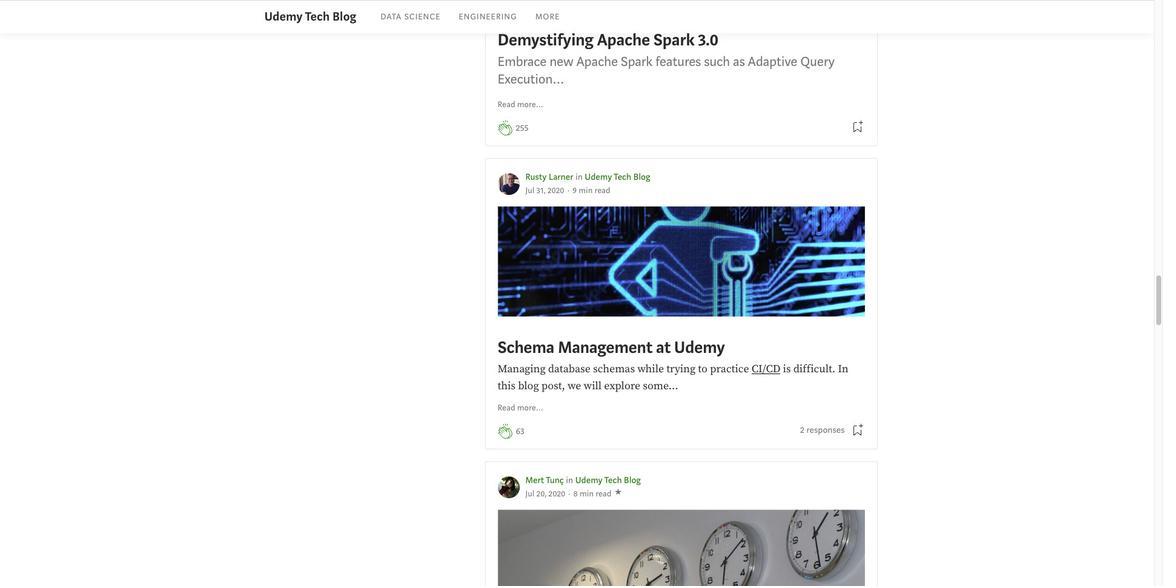 Task type: vqa. For each thing, say whether or not it's contained in the screenshot.
Execution…
yes



Task type: describe. For each thing, give the bounding box(es) containing it.
1 more… from the top
[[517, 100, 544, 111]]

this
[[498, 379, 516, 393]]

more link
[[536, 12, 560, 22]]

to
[[698, 362, 708, 376]]

schema management at udemy link
[[498, 207, 865, 359]]

8 min read image
[[574, 489, 612, 500]]

schema management at udemy
[[498, 337, 725, 359]]

63
[[516, 426, 525, 437]]

spark 3.0
[[654, 29, 719, 51]]

0 vertical spatial udemy tech blog link
[[265, 8, 357, 26]]

practice
[[710, 362, 749, 376]]

mert
[[526, 475, 544, 486]]

explore
[[604, 379, 641, 393]]

255 button
[[516, 122, 529, 136]]

2 read more… link from the top
[[498, 402, 544, 415]]

embrace
[[498, 53, 547, 70]]

2 responses
[[801, 425, 845, 436]]

demystifying
[[498, 29, 594, 51]]

blog for rusty larner in udemy tech blog
[[634, 172, 651, 183]]

udemy tech blog link for mert tunç in udemy tech blog
[[576, 475, 641, 486]]

while
[[638, 362, 664, 376]]

tech for mert tunç in udemy tech blog
[[605, 475, 622, 486]]

in
[[838, 362, 849, 376]]

2020 for tunç
[[549, 489, 566, 500]]

spark
[[621, 53, 653, 70]]

2
[[801, 425, 805, 436]]

udemy for mert tunç
[[576, 475, 603, 486]]

ci/cd
[[752, 362, 781, 376]]

new
[[550, 53, 574, 70]]

is
[[783, 362, 791, 376]]

jul for rusty larner in udemy tech blog
[[526, 185, 535, 196]]

go to the profile of rusty larner image
[[498, 173, 520, 195]]

such
[[704, 53, 730, 70]]

schemas
[[593, 362, 635, 376]]

63 button
[[516, 425, 525, 439]]

0 vertical spatial apache
[[597, 29, 650, 51]]

data
[[381, 12, 402, 22]]

more
[[536, 12, 560, 22]]

in for tunç
[[566, 475, 573, 486]]

blog
[[518, 379, 539, 393]]

jul for mert tunç in udemy tech blog
[[526, 489, 535, 500]]

jul 20, 2020 link
[[526, 489, 566, 500]]

post,
[[542, 379, 565, 393]]

features
[[656, 53, 701, 70]]

31,
[[537, 185, 546, 196]]

mert tunç link
[[526, 475, 564, 486]]

larner
[[549, 172, 574, 183]]

managing database schemas while trying to practice ci/cd
[[498, 362, 781, 376]]

0 vertical spatial tech
[[305, 8, 330, 25]]

at udemy
[[656, 337, 725, 359]]

difficult.
[[794, 362, 836, 376]]

some…
[[643, 379, 679, 393]]

go to the profile of mert tunç image
[[498, 477, 520, 499]]



Task type: locate. For each thing, give the bounding box(es) containing it.
read down 'execution…' at the left top of the page
[[498, 100, 515, 111]]

0 vertical spatial more…
[[517, 100, 544, 111]]

schema
[[498, 337, 555, 359]]

0 vertical spatial 2020
[[548, 185, 565, 196]]

1 vertical spatial read more…
[[498, 403, 544, 414]]

2 vertical spatial udemy
[[576, 475, 603, 486]]

0 vertical spatial jul
[[526, 185, 535, 196]]

jul left 31,
[[526, 185, 535, 196]]

2 read more… from the top
[[498, 403, 544, 414]]

blog for mert tunç in udemy tech blog
[[624, 475, 641, 486]]

255
[[516, 123, 529, 134]]

managing
[[498, 362, 546, 376]]

1 vertical spatial jul
[[526, 489, 535, 500]]

1 vertical spatial udemy tech blog link
[[585, 172, 651, 183]]

management
[[558, 337, 653, 359]]

2020 down the tunç
[[549, 489, 566, 500]]

apache
[[597, 29, 650, 51], [577, 53, 618, 70]]

0 vertical spatial read more…
[[498, 100, 544, 111]]

1 vertical spatial 2020
[[549, 489, 566, 500]]

engineering
[[459, 12, 517, 22]]

in for larner
[[576, 172, 583, 183]]

1 vertical spatial udemy
[[585, 172, 612, 183]]

database
[[548, 362, 591, 376]]

data science link
[[381, 12, 441, 22]]

udemy tech blog link
[[265, 8, 357, 26], [585, 172, 651, 183], [576, 475, 641, 486]]

query
[[801, 53, 835, 70]]

2 responses link
[[801, 424, 845, 438]]

1 vertical spatial tech
[[614, 172, 632, 183]]

2020 for larner
[[548, 185, 565, 196]]

more… down blog
[[517, 403, 544, 414]]

apache right new
[[577, 53, 618, 70]]

in
[[576, 172, 583, 183], [566, 475, 573, 486]]

will
[[584, 379, 602, 393]]

2 vertical spatial tech
[[605, 475, 622, 486]]

1 vertical spatial read more… link
[[498, 402, 544, 415]]

we
[[568, 379, 581, 393]]

trying
[[667, 362, 696, 376]]

1 vertical spatial apache
[[577, 53, 618, 70]]

in right larner
[[576, 172, 583, 183]]

mert tunç in udemy tech blog
[[526, 475, 641, 486]]

2020 down larner
[[548, 185, 565, 196]]

0 vertical spatial read
[[498, 100, 515, 111]]

rusty larner link
[[526, 172, 574, 183]]

0 vertical spatial udemy
[[265, 8, 303, 25]]

jul 31, 2020
[[526, 185, 565, 196]]

more…
[[517, 100, 544, 111], [517, 403, 544, 414]]

jul
[[526, 185, 535, 196], [526, 489, 535, 500]]

is difficult. in this blog post, we will explore some…
[[498, 362, 849, 393]]

0 horizontal spatial in
[[566, 475, 573, 486]]

0 vertical spatial blog
[[333, 8, 357, 25]]

science
[[404, 12, 441, 22]]

0 vertical spatial read more… link
[[498, 99, 544, 112]]

adaptive
[[748, 53, 798, 70]]

read down this
[[498, 403, 515, 414]]

2 jul from the top
[[526, 489, 535, 500]]

2 vertical spatial blog
[[624, 475, 641, 486]]

apache up "spark" at top right
[[597, 29, 650, 51]]

1 vertical spatial in
[[566, 475, 573, 486]]

jul 31, 2020 link
[[526, 185, 565, 196]]

2 read from the top
[[498, 403, 515, 414]]

udemy tech blog link for rusty larner in udemy tech blog
[[585, 172, 651, 183]]

1 read from the top
[[498, 100, 515, 111]]

read more… link up 255
[[498, 99, 544, 112]]

read more…
[[498, 100, 544, 111], [498, 403, 544, 414]]

1 read more… from the top
[[498, 100, 544, 111]]

2020
[[548, 185, 565, 196], [549, 489, 566, 500]]

0 vertical spatial in
[[576, 172, 583, 183]]

tech
[[305, 8, 330, 25], [614, 172, 632, 183], [605, 475, 622, 486]]

9 min read image
[[573, 185, 611, 196]]

udemy tech blog
[[265, 8, 357, 25]]

2 vertical spatial udemy tech blog link
[[576, 475, 641, 486]]

2 more… from the top
[[517, 403, 544, 414]]

20,
[[537, 489, 547, 500]]

more… up 255
[[517, 100, 544, 111]]

udemy for rusty larner
[[585, 172, 612, 183]]

1 horizontal spatial in
[[576, 172, 583, 183]]

1 vertical spatial more…
[[517, 403, 544, 414]]

execution…
[[498, 70, 565, 88]]

tech for rusty larner in udemy tech blog
[[614, 172, 632, 183]]

read more… link
[[498, 99, 544, 112], [498, 402, 544, 415]]

engineering link
[[459, 12, 517, 22]]

read more… up 255
[[498, 100, 544, 111]]

1 read more… link from the top
[[498, 99, 544, 112]]

demystifying apache spark 3.0 embrace new apache spark features such as adaptive query execution…
[[498, 29, 835, 88]]

read more… link up 63 on the bottom of page
[[498, 402, 544, 415]]

rusty larner in udemy tech blog
[[526, 172, 651, 183]]

in right the tunç
[[566, 475, 573, 486]]

blog
[[333, 8, 357, 25], [634, 172, 651, 183], [624, 475, 641, 486]]

tunç
[[546, 475, 564, 486]]

read
[[498, 100, 515, 111], [498, 403, 515, 414]]

1 jul from the top
[[526, 185, 535, 196]]

as
[[733, 53, 745, 70]]

data science
[[381, 12, 441, 22]]

jul left 20,
[[526, 489, 535, 500]]

udemy
[[265, 8, 303, 25], [585, 172, 612, 183], [576, 475, 603, 486]]

responses
[[807, 425, 845, 436]]

read more… down blog
[[498, 403, 544, 414]]

jul 20, 2020
[[526, 489, 566, 500]]

1 vertical spatial blog
[[634, 172, 651, 183]]

rusty
[[526, 172, 547, 183]]

1 vertical spatial read
[[498, 403, 515, 414]]



